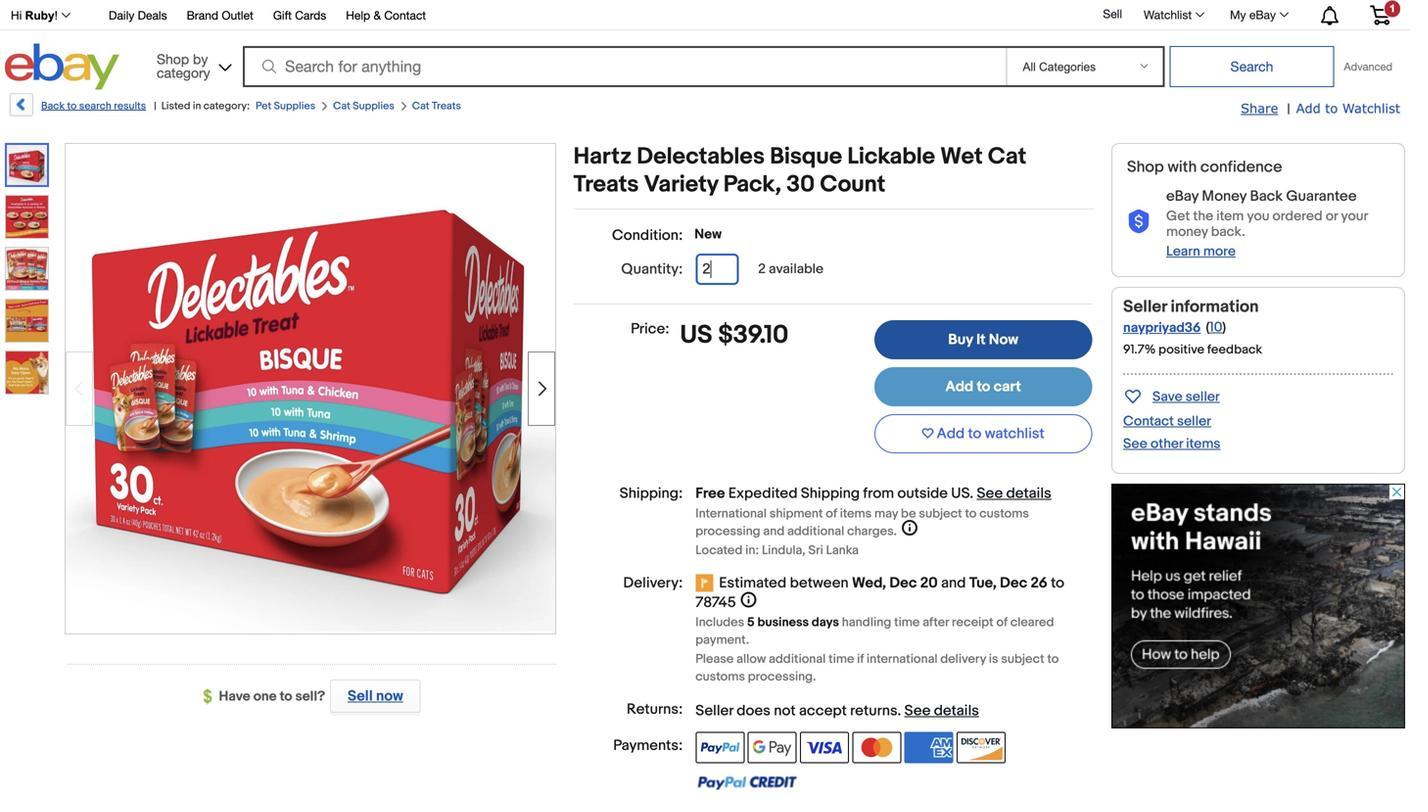 Task type: describe. For each thing, give the bounding box(es) containing it.
save
[[1153, 389, 1183, 406]]

20
[[921, 575, 938, 592]]

cat for cat supplies
[[333, 100, 351, 113]]

paypal credit image
[[696, 775, 798, 791]]

to inside share | add to watchlist
[[1326, 100, 1339, 116]]

sell now link
[[325, 680, 421, 713]]

and inside estimated between wed, dec 20 and tue, dec 26 to 78745
[[942, 575, 967, 592]]

with
[[1168, 158, 1198, 177]]

international shipment of items may be subject to customs processing and additional charges.
[[696, 507, 1030, 539]]

contact inside contact seller see other items
[[1124, 413, 1175, 430]]

2
[[759, 261, 766, 278]]

seller for contact
[[1178, 413, 1212, 430]]

outlet
[[222, 8, 254, 22]]

10 link
[[1210, 319, 1223, 336]]

naypriyad36
[[1124, 320, 1202, 337]]

seller for save
[[1186, 389, 1221, 406]]

share
[[1242, 100, 1279, 116]]

time inside handling time after receipt of cleared payment.
[[895, 615, 920, 631]]

cat supplies link
[[333, 100, 395, 113]]

charges.
[[848, 524, 897, 539]]

condition:
[[612, 227, 683, 244]]

picture 1 of 5 image
[[7, 145, 47, 185]]

items inside contact seller see other items
[[1187, 436, 1221, 453]]

0 horizontal spatial |
[[154, 100, 156, 113]]

sell now
[[348, 688, 403, 705]]

sell for sell now
[[348, 688, 373, 705]]

picture 4 of 5 image
[[6, 300, 48, 342]]

hartz delectables bisque lickable wet cat treats variety pack, 30 count - picture 1 of 5 image
[[66, 142, 556, 632]]

to inside the please allow additional time if international delivery is subject to customs processing.
[[1048, 652, 1060, 667]]

available
[[769, 261, 824, 278]]

quantity:
[[622, 261, 683, 278]]

1 link
[[1359, 0, 1403, 28]]

add to watchlist button
[[875, 414, 1093, 454]]

| inside share | add to watchlist
[[1288, 101, 1291, 118]]

help & contact
[[346, 8, 426, 22]]

variety
[[644, 171, 719, 199]]

learn
[[1167, 243, 1201, 260]]

seller for seller information
[[1124, 297, 1168, 317]]

results
[[114, 100, 146, 113]]

picture 3 of 5 image
[[6, 248, 48, 290]]

my ebay link
[[1220, 3, 1298, 26]]

save seller button
[[1124, 385, 1221, 408]]

in:
[[746, 543, 759, 559]]

search
[[79, 100, 112, 113]]

0 vertical spatial us
[[680, 320, 713, 351]]

is
[[990, 652, 999, 667]]

you
[[1248, 208, 1270, 225]]

my
[[1231, 8, 1247, 22]]

cat treats
[[412, 100, 461, 113]]

back inside ebay money back guarantee get the item you ordered or your money back. learn more
[[1251, 188, 1284, 205]]

)
[[1223, 319, 1227, 336]]

learn more link
[[1167, 243, 1237, 260]]

to inside 'link'
[[977, 378, 991, 396]]

naypriyad36 link
[[1124, 320, 1202, 337]]

see inside contact seller see other items
[[1124, 436, 1148, 453]]

add to watchlist
[[937, 425, 1045, 443]]

includes
[[696, 615, 745, 631]]

with details__icon image
[[1128, 210, 1151, 234]]

Quantity: text field
[[696, 254, 739, 285]]

share | add to watchlist
[[1242, 100, 1401, 118]]

shop with confidence
[[1128, 158, 1283, 177]]

master card image
[[853, 732, 902, 764]]

account navigation
[[0, 0, 1406, 30]]

advanced
[[1345, 60, 1393, 73]]

help & contact link
[[346, 5, 426, 27]]

Search for anything text field
[[246, 48, 1003, 85]]

share button
[[1242, 100, 1279, 118]]

tue,
[[970, 575, 997, 592]]

hi
[[11, 9, 22, 22]]

watchlist inside share | add to watchlist
[[1343, 100, 1401, 116]]

supplies for cat supplies
[[353, 100, 395, 113]]

my ebay
[[1231, 8, 1277, 22]]

contact inside account navigation
[[384, 8, 426, 22]]

see other items link
[[1124, 436, 1221, 453]]

may
[[875, 507, 899, 522]]

shipping
[[801, 485, 860, 503]]

1 dec from the left
[[890, 575, 917, 592]]

shop by category banner
[[0, 0, 1406, 95]]

picture 2 of 5 image
[[6, 196, 48, 238]]

customs inside the international shipment of items may be subject to customs processing and additional charges.
[[980, 507, 1030, 522]]

from
[[864, 485, 895, 503]]

gift cards link
[[273, 5, 327, 27]]

!
[[55, 9, 58, 22]]

ordered
[[1273, 208, 1323, 225]]

customs inside the please allow additional time if international delivery is subject to customs processing.
[[696, 670, 746, 685]]

$39.10
[[719, 320, 789, 351]]

sell link
[[1095, 7, 1132, 21]]

30
[[787, 171, 815, 199]]

time inside the please allow additional time if international delivery is subject to customs processing.
[[829, 652, 855, 667]]

cat for cat treats
[[412, 100, 430, 113]]

brand
[[187, 8, 219, 22]]

payment.
[[696, 633, 750, 648]]

receipt
[[952, 615, 994, 631]]

processing
[[696, 524, 761, 539]]

treats inside hartz delectables bisque lickable wet cat treats variety pack, 30 count
[[574, 171, 639, 199]]

1 vertical spatial see details link
[[905, 703, 980, 720]]

expedited
[[729, 485, 798, 503]]

add to cart link
[[875, 367, 1093, 407]]

none submit inside shop by category banner
[[1170, 46, 1335, 87]]

of inside handling time after receipt of cleared payment.
[[997, 615, 1008, 631]]

watchlist inside account navigation
[[1144, 8, 1193, 22]]

2 dec from the left
[[1001, 575, 1028, 592]]

hartz
[[574, 143, 632, 171]]

add inside share | add to watchlist
[[1297, 100, 1321, 116]]

shipping:
[[620, 485, 683, 503]]

add for add to watchlist
[[937, 425, 965, 443]]

american express image
[[905, 732, 954, 764]]

shipment
[[770, 507, 823, 522]]

hartz delectables bisque lickable wet cat treats variety pack, 30 count
[[574, 143, 1027, 199]]

shop by category
[[157, 51, 210, 81]]

lickable
[[848, 143, 936, 171]]

1 horizontal spatial see
[[977, 485, 1004, 503]]

dollar sign image
[[203, 690, 219, 705]]

delivery
[[941, 652, 987, 667]]

ebay inside account navigation
[[1250, 8, 1277, 22]]

advertisement region
[[1112, 484, 1406, 729]]

information
[[1171, 297, 1260, 317]]

of inside the international shipment of items may be subject to customs processing and additional charges.
[[826, 507, 838, 522]]

cat inside hartz delectables bisque lickable wet cat treats variety pack, 30 count
[[989, 143, 1027, 171]]

now
[[989, 331, 1019, 349]]

sell?
[[296, 689, 325, 705]]

2 available
[[759, 261, 824, 278]]

new
[[695, 226, 722, 243]]

26
[[1031, 575, 1048, 592]]

watchlist link
[[1134, 3, 1214, 26]]

seller information naypriyad36 ( 10 ) 91.7% positive feedback
[[1124, 297, 1263, 358]]



Task type: locate. For each thing, give the bounding box(es) containing it.
not
[[774, 703, 796, 720]]

returns:
[[627, 701, 683, 719]]

count
[[820, 171, 886, 199]]

0 horizontal spatial seller
[[696, 703, 734, 720]]

back.
[[1212, 224, 1246, 240]]

contact seller link
[[1124, 413, 1212, 430]]

paypal image
[[696, 732, 745, 764]]

1 vertical spatial contact
[[1124, 413, 1175, 430]]

0 vertical spatial contact
[[384, 8, 426, 22]]

dec left the 20 at the right
[[890, 575, 917, 592]]

1 vertical spatial see
[[977, 485, 1004, 503]]

add inside button
[[937, 425, 965, 443]]

back up you
[[1251, 188, 1284, 205]]

1 vertical spatial subject
[[1002, 652, 1045, 667]]

1 vertical spatial and
[[942, 575, 967, 592]]

1 horizontal spatial |
[[1288, 101, 1291, 118]]

2 horizontal spatial cat
[[989, 143, 1027, 171]]

brand outlet link
[[187, 5, 254, 27]]

ebay right my
[[1250, 8, 1277, 22]]

of right receipt
[[997, 615, 1008, 631]]

1 horizontal spatial dec
[[1001, 575, 1028, 592]]

0 horizontal spatial supplies
[[274, 100, 316, 113]]

1 horizontal spatial and
[[942, 575, 967, 592]]

after
[[923, 615, 950, 631]]

1 horizontal spatial supplies
[[353, 100, 395, 113]]

category
[[157, 65, 210, 81]]

sell for sell
[[1104, 7, 1123, 21]]

wet
[[941, 143, 983, 171]]

1 horizontal spatial shop
[[1128, 158, 1165, 177]]

0 horizontal spatial watchlist
[[1144, 8, 1193, 22]]

back to search results link
[[8, 93, 146, 123]]

to left "watchlist"
[[969, 425, 982, 443]]

subject inside the international shipment of items may be subject to customs processing and additional charges.
[[919, 507, 963, 522]]

to right 26
[[1051, 575, 1065, 592]]

0 vertical spatial seller
[[1124, 297, 1168, 317]]

1 vertical spatial add
[[946, 378, 974, 396]]

details down "watchlist"
[[1007, 485, 1052, 503]]

0 horizontal spatial details
[[935, 703, 980, 720]]

1 horizontal spatial treats
[[574, 171, 639, 199]]

and inside the international shipment of items may be subject to customs processing and additional charges.
[[764, 524, 785, 539]]

delivery alert flag image
[[696, 575, 719, 594]]

91.7%
[[1124, 342, 1156, 358]]

0 vertical spatial shop
[[157, 51, 189, 67]]

now
[[376, 688, 403, 705]]

items inside the international shipment of items may be subject to customs processing and additional charges.
[[840, 507, 872, 522]]

pet supplies link
[[256, 100, 316, 113]]

1 vertical spatial seller
[[1178, 413, 1212, 430]]

time left after
[[895, 615, 920, 631]]

and
[[764, 524, 785, 539], [942, 575, 967, 592]]

1 horizontal spatial of
[[997, 615, 1008, 631]]

1 horizontal spatial details
[[1007, 485, 1052, 503]]

seller up naypriyad36 link
[[1124, 297, 1168, 317]]

lindula,
[[762, 543, 806, 559]]

0 vertical spatial sell
[[1104, 7, 1123, 21]]

1 vertical spatial customs
[[696, 670, 746, 685]]

1 vertical spatial of
[[997, 615, 1008, 631]]

1 horizontal spatial sell
[[1104, 7, 1123, 21]]

add
[[1297, 100, 1321, 116], [946, 378, 974, 396], [937, 425, 965, 443]]

1 vertical spatial items
[[840, 507, 872, 522]]

gift
[[273, 8, 292, 22]]

international
[[696, 507, 767, 522]]

1 horizontal spatial time
[[895, 615, 920, 631]]

0 horizontal spatial shop
[[157, 51, 189, 67]]

1 horizontal spatial contact
[[1124, 413, 1175, 430]]

0 vertical spatial time
[[895, 615, 920, 631]]

customs down please
[[696, 670, 746, 685]]

1 horizontal spatial back
[[1251, 188, 1284, 205]]

handling
[[842, 615, 892, 631]]

seller inside button
[[1186, 389, 1221, 406]]

your
[[1342, 208, 1369, 225]]

pack,
[[724, 171, 782, 199]]

see down add to watchlist
[[977, 485, 1004, 503]]

see left other
[[1124, 436, 1148, 453]]

1 vertical spatial .
[[898, 703, 902, 720]]

to right one
[[280, 689, 293, 705]]

visa image
[[801, 732, 850, 764]]

. right outside
[[970, 485, 974, 503]]

discover image
[[957, 732, 1006, 764]]

0 vertical spatial seller
[[1186, 389, 1221, 406]]

see up american express image
[[905, 703, 931, 720]]

us $39.10 main content
[[574, 143, 1095, 797]]

treats up condition:
[[574, 171, 639, 199]]

add for add to cart
[[946, 378, 974, 396]]

dec
[[890, 575, 917, 592], [1001, 575, 1028, 592]]

1 supplies from the left
[[274, 100, 316, 113]]

0 vertical spatial see
[[1124, 436, 1148, 453]]

.
[[970, 485, 974, 503], [898, 703, 902, 720]]

0 vertical spatial ebay
[[1250, 8, 1277, 22]]

business
[[758, 615, 809, 631]]

0 horizontal spatial treats
[[432, 100, 461, 113]]

free expedited shipping from outside us . see details
[[696, 485, 1052, 503]]

allow
[[737, 652, 766, 667]]

of down shipping
[[826, 507, 838, 522]]

to down cleared
[[1048, 652, 1060, 667]]

cards
[[295, 8, 327, 22]]

seller right save
[[1186, 389, 1221, 406]]

1 vertical spatial shop
[[1128, 158, 1165, 177]]

money
[[1203, 188, 1247, 205]]

0 vertical spatial watchlist
[[1144, 8, 1193, 22]]

details
[[1007, 485, 1052, 503], [935, 703, 980, 720]]

time left if
[[829, 652, 855, 667]]

additional up sri
[[788, 524, 845, 539]]

0 horizontal spatial .
[[898, 703, 902, 720]]

| left listed
[[154, 100, 156, 113]]

1 vertical spatial sell
[[348, 688, 373, 705]]

add to watchlist link
[[1297, 100, 1401, 118]]

additional inside the international shipment of items may be subject to customs processing and additional charges.
[[788, 524, 845, 539]]

sell inside account navigation
[[1104, 7, 1123, 21]]

seller down save seller
[[1178, 413, 1212, 430]]

cat right the pet supplies
[[333, 100, 351, 113]]

cat right 'cat supplies'
[[412, 100, 430, 113]]

watchlist right sell link
[[1144, 8, 1193, 22]]

0 horizontal spatial ebay
[[1167, 188, 1199, 205]]

does
[[737, 703, 771, 720]]

2 vertical spatial add
[[937, 425, 965, 443]]

0 horizontal spatial back
[[41, 100, 65, 113]]

0 vertical spatial of
[[826, 507, 838, 522]]

seller does not accept returns . see details
[[696, 703, 980, 720]]

2 supplies from the left
[[353, 100, 395, 113]]

add down add to cart 'link'
[[937, 425, 965, 443]]

1 horizontal spatial us
[[952, 485, 970, 503]]

seller inside seller information naypriyad36 ( 10 ) 91.7% positive feedback
[[1124, 297, 1168, 317]]

processing.
[[748, 670, 816, 685]]

shop inside the shop by category
[[157, 51, 189, 67]]

supplies right pet
[[274, 100, 316, 113]]

1 horizontal spatial watchlist
[[1343, 100, 1401, 116]]

shop by category button
[[148, 44, 236, 86]]

watchlist
[[985, 425, 1045, 443]]

of
[[826, 507, 838, 522], [997, 615, 1008, 631]]

0 vertical spatial subject
[[919, 507, 963, 522]]

0 horizontal spatial dec
[[890, 575, 917, 592]]

0 vertical spatial items
[[1187, 436, 1221, 453]]

shop for shop by category
[[157, 51, 189, 67]]

0 vertical spatial customs
[[980, 507, 1030, 522]]

located
[[696, 543, 743, 559]]

shop for shop with confidence
[[1128, 158, 1165, 177]]

to inside button
[[969, 425, 982, 443]]

treats right cat supplies 'link'
[[432, 100, 461, 113]]

subject inside the please allow additional time if international delivery is subject to customs processing.
[[1002, 652, 1045, 667]]

additional inside the please allow additional time if international delivery is subject to customs processing.
[[769, 652, 826, 667]]

supplies for pet supplies
[[274, 100, 316, 113]]

subject right is
[[1002, 652, 1045, 667]]

add to cart
[[946, 378, 1022, 396]]

us right price:
[[680, 320, 713, 351]]

item
[[1217, 208, 1245, 225]]

google pay image
[[748, 732, 797, 764]]

dec left 26
[[1001, 575, 1028, 592]]

0 horizontal spatial contact
[[384, 8, 426, 22]]

additional up the processing.
[[769, 652, 826, 667]]

0 horizontal spatial subject
[[919, 507, 963, 522]]

to inside estimated between wed, dec 20 and tue, dec 26 to 78745
[[1051, 575, 1065, 592]]

. up master card image
[[898, 703, 902, 720]]

items up charges.
[[840, 507, 872, 522]]

1 horizontal spatial items
[[1187, 436, 1221, 453]]

1 vertical spatial watchlist
[[1343, 100, 1401, 116]]

picture 5 of 5 image
[[6, 352, 48, 394]]

seller for seller does not accept returns
[[696, 703, 734, 720]]

and right the 20 at the right
[[942, 575, 967, 592]]

2 vertical spatial see
[[905, 703, 931, 720]]

category:
[[204, 100, 250, 113]]

back
[[41, 100, 65, 113], [1251, 188, 1284, 205]]

see details link up american express image
[[905, 703, 980, 720]]

us right outside
[[952, 485, 970, 503]]

cart
[[994, 378, 1022, 396]]

includes 5 business days
[[696, 615, 840, 631]]

to down advanced link
[[1326, 100, 1339, 116]]

and up "located in: lindula, sri lanka"
[[764, 524, 785, 539]]

subject down outside
[[919, 507, 963, 522]]

outside
[[898, 485, 948, 503]]

to left cart
[[977, 378, 991, 396]]

shop left by
[[157, 51, 189, 67]]

items
[[1187, 436, 1221, 453], [840, 507, 872, 522]]

sell left the watchlist link
[[1104, 7, 1123, 21]]

customs
[[980, 507, 1030, 522], [696, 670, 746, 685]]

daily deals
[[109, 8, 167, 22]]

contact right &
[[384, 8, 426, 22]]

1 horizontal spatial ebay
[[1250, 8, 1277, 22]]

see details link down "watchlist"
[[977, 485, 1052, 503]]

details up the 'discover' image
[[935, 703, 980, 720]]

0 vertical spatial .
[[970, 485, 974, 503]]

&
[[374, 8, 381, 22]]

treats
[[432, 100, 461, 113], [574, 171, 639, 199]]

lanka
[[827, 543, 859, 559]]

1 horizontal spatial seller
[[1124, 297, 1168, 317]]

1 horizontal spatial cat
[[412, 100, 430, 113]]

ebay inside ebay money back guarantee get the item you ordered or your money back. learn more
[[1167, 188, 1199, 205]]

1 vertical spatial seller
[[696, 703, 734, 720]]

1 vertical spatial back
[[1251, 188, 1284, 205]]

add inside 'link'
[[946, 378, 974, 396]]

handling time after receipt of cleared payment.
[[696, 615, 1055, 648]]

| right share button
[[1288, 101, 1291, 118]]

1 horizontal spatial subject
[[1002, 652, 1045, 667]]

0 horizontal spatial customs
[[696, 670, 746, 685]]

brand outlet
[[187, 8, 254, 22]]

supplies left cat treats link
[[353, 100, 395, 113]]

1 vertical spatial treats
[[574, 171, 639, 199]]

wed,
[[852, 575, 887, 592]]

1 vertical spatial ebay
[[1167, 188, 1199, 205]]

0 vertical spatial additional
[[788, 524, 845, 539]]

to inside the international shipment of items may be subject to customs processing and additional charges.
[[966, 507, 977, 522]]

sell left now
[[348, 688, 373, 705]]

0 horizontal spatial time
[[829, 652, 855, 667]]

items right other
[[1187, 436, 1221, 453]]

0 vertical spatial add
[[1297, 100, 1321, 116]]

confidence
[[1201, 158, 1283, 177]]

between
[[790, 575, 849, 592]]

estimated between wed, dec 20 and tue, dec 26 to 78745
[[696, 575, 1065, 612]]

seller inside us $39.10 main content
[[696, 703, 734, 720]]

shop left with
[[1128, 158, 1165, 177]]

0 vertical spatial and
[[764, 524, 785, 539]]

1 vertical spatial additional
[[769, 652, 826, 667]]

0 vertical spatial treats
[[432, 100, 461, 113]]

0 horizontal spatial cat
[[333, 100, 351, 113]]

1 horizontal spatial customs
[[980, 507, 1030, 522]]

0 horizontal spatial see
[[905, 703, 931, 720]]

0 vertical spatial details
[[1007, 485, 1052, 503]]

back left search on the top of the page
[[41, 100, 65, 113]]

one
[[254, 689, 277, 705]]

0 horizontal spatial sell
[[348, 688, 373, 705]]

0 horizontal spatial items
[[840, 507, 872, 522]]

0 vertical spatial see details link
[[977, 485, 1052, 503]]

0 vertical spatial back
[[41, 100, 65, 113]]

save seller
[[1153, 389, 1221, 406]]

contact up other
[[1124, 413, 1175, 430]]

0 horizontal spatial and
[[764, 524, 785, 539]]

1 horizontal spatial .
[[970, 485, 974, 503]]

ebay up the get
[[1167, 188, 1199, 205]]

seller up paypal image on the bottom of page
[[696, 703, 734, 720]]

back to search results
[[41, 100, 146, 113]]

1 vertical spatial details
[[935, 703, 980, 720]]

None submit
[[1170, 46, 1335, 87]]

0 horizontal spatial of
[[826, 507, 838, 522]]

delectables
[[637, 143, 765, 171]]

located in: lindula, sri lanka
[[696, 543, 859, 559]]

watchlist down the advanced
[[1343, 100, 1401, 116]]

to
[[67, 100, 77, 113], [1326, 100, 1339, 116], [977, 378, 991, 396], [969, 425, 982, 443], [966, 507, 977, 522], [1051, 575, 1065, 592], [1048, 652, 1060, 667], [280, 689, 293, 705]]

add down buy at the top
[[946, 378, 974, 396]]

positive
[[1159, 342, 1205, 358]]

seller inside contact seller see other items
[[1178, 413, 1212, 430]]

by
[[193, 51, 208, 67]]

customs up tue,
[[980, 507, 1030, 522]]

payments:
[[614, 737, 683, 755]]

cat right wet
[[989, 143, 1027, 171]]

contact seller see other items
[[1124, 413, 1221, 453]]

add right "share"
[[1297, 100, 1321, 116]]

|
[[154, 100, 156, 113], [1288, 101, 1291, 118]]

1 vertical spatial us
[[952, 485, 970, 503]]

ebay money back guarantee get the item you ordered or your money back. learn more
[[1167, 188, 1369, 260]]

2 horizontal spatial see
[[1124, 436, 1148, 453]]

listed
[[161, 100, 191, 113]]

advanced link
[[1335, 47, 1403, 86]]

delivery:
[[624, 575, 683, 592]]

10
[[1210, 319, 1223, 336]]

0 horizontal spatial us
[[680, 320, 713, 351]]

guarantee
[[1287, 188, 1358, 205]]

days
[[812, 615, 840, 631]]

daily deals link
[[109, 5, 167, 27]]

to left search on the top of the page
[[67, 100, 77, 113]]

supplies
[[274, 100, 316, 113], [353, 100, 395, 113]]

to right the be
[[966, 507, 977, 522]]

1 vertical spatial time
[[829, 652, 855, 667]]



Task type: vqa. For each thing, say whether or not it's contained in the screenshot.
Add to watchlist 'button'
yes



